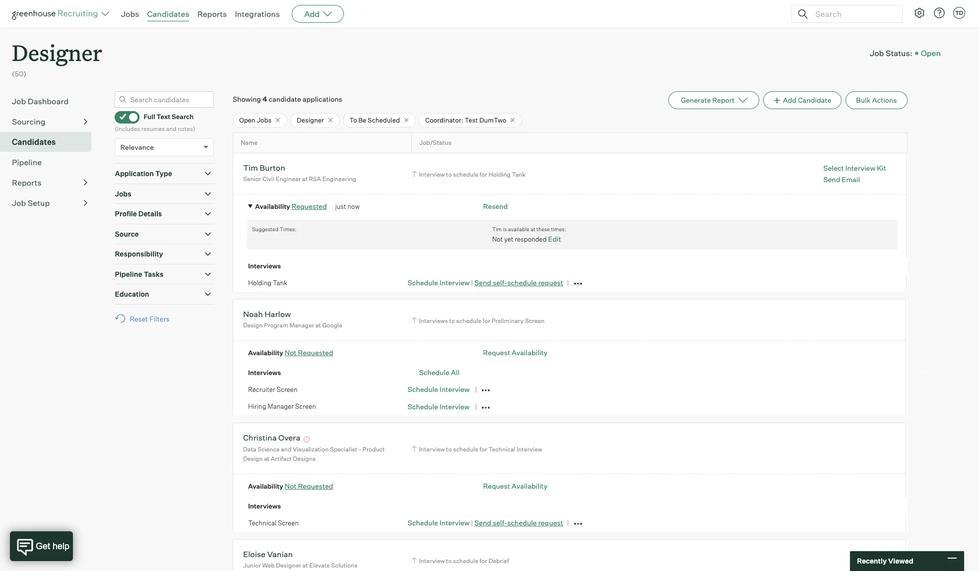 Task type: vqa. For each thing, say whether or not it's contained in the screenshot.
second Not Requested dropdown button from the top of the page
yes



Task type: locate. For each thing, give the bounding box(es) containing it.
request down preliminary
[[483, 349, 510, 357]]

1 horizontal spatial tim
[[492, 226, 502, 233]]

screen up christina overa has been in technical interview for more than 14 days "icon"
[[295, 403, 316, 411]]

candidates link right jobs link
[[147, 9, 189, 19]]

reports link left integrations link
[[197, 9, 227, 19]]

0 horizontal spatial candidates link
[[12, 136, 87, 148]]

screen up hiring manager screen
[[277, 386, 298, 394]]

1 vertical spatial holding
[[248, 279, 272, 287]]

not requested button down google on the bottom left of page
[[285, 349, 333, 357]]

0 vertical spatial designer
[[12, 38, 102, 67]]

tim inside tim is available at these times: not yet responded edit
[[492, 226, 502, 233]]

schedule for schedule all link
[[419, 369, 450, 377]]

| up interviews to schedule for preliminary screen link
[[471, 279, 473, 287]]

1 horizontal spatial technical
[[489, 446, 516, 453]]

(50)
[[12, 70, 26, 78]]

| for not requested
[[471, 520, 473, 528]]

candidates down sourcing
[[12, 137, 56, 147]]

add inside popup button
[[304, 9, 320, 19]]

1 vertical spatial technical
[[248, 519, 277, 527]]

0 horizontal spatial tim
[[243, 163, 258, 173]]

send down select
[[824, 175, 841, 184]]

technical inside interview to schedule for technical interview link
[[489, 446, 516, 453]]

product
[[363, 446, 385, 453]]

schedule interview | send self-schedule request up debrief
[[408, 519, 564, 528]]

2 request from the top
[[483, 482, 510, 491]]

1 vertical spatial pipeline
[[115, 270, 142, 278]]

1 horizontal spatial add
[[783, 96, 797, 104]]

job up sourcing
[[12, 96, 26, 106]]

1 vertical spatial not
[[285, 349, 297, 357]]

1 availability not requested from the top
[[248, 349, 333, 357]]

at inside noah harlow design program manager at google
[[316, 322, 321, 329]]

send self-schedule request link up debrief
[[475, 519, 564, 528]]

noah harlow design program manager at google
[[243, 309, 342, 329]]

availability not requested
[[248, 349, 333, 357], [248, 482, 333, 491]]

designer down vanian
[[276, 562, 301, 570]]

coordinator: test dumtwo
[[426, 116, 507, 124]]

0 vertical spatial technical
[[489, 446, 516, 453]]

2 schedule interview | send self-schedule request from the top
[[408, 519, 564, 528]]

edit link
[[548, 235, 561, 244]]

jobs
[[121, 9, 139, 19], [257, 116, 272, 124], [115, 190, 131, 198]]

0 vertical spatial add
[[304, 9, 320, 19]]

job left setup
[[12, 198, 26, 208]]

send self-schedule request link
[[475, 279, 564, 287], [475, 519, 564, 528]]

1 horizontal spatial open
[[921, 48, 941, 58]]

not down program
[[285, 349, 297, 357]]

1 vertical spatial manager
[[268, 403, 294, 411]]

0 vertical spatial send self-schedule request link
[[475, 279, 564, 287]]

0 vertical spatial reports link
[[197, 9, 227, 19]]

2 design from the top
[[243, 456, 263, 463]]

for
[[480, 171, 488, 178], [483, 317, 491, 325], [480, 446, 488, 453], [480, 557, 488, 565]]

0 vertical spatial manager
[[290, 322, 314, 329]]

designer for designer
[[297, 116, 324, 124]]

manager inside noah harlow design program manager at google
[[290, 322, 314, 329]]

1 vertical spatial reports link
[[12, 177, 87, 189]]

overa
[[279, 433, 301, 443]]

3 schedule interview link from the top
[[408, 403, 470, 411]]

1 horizontal spatial candidates link
[[147, 9, 189, 19]]

0 horizontal spatial open
[[239, 116, 256, 124]]

reports left integrations link
[[197, 9, 227, 19]]

td button
[[952, 5, 968, 21]]

christina overa
[[243, 433, 301, 443]]

request availability button
[[483, 349, 548, 357], [483, 482, 548, 491]]

1 not requested button from the top
[[285, 349, 333, 357]]

1 vertical spatial design
[[243, 456, 263, 463]]

request availability
[[483, 349, 548, 357], [483, 482, 548, 491]]

2 vertical spatial requested
[[298, 482, 333, 491]]

1 vertical spatial send self-schedule request link
[[475, 519, 564, 528]]

engineer
[[276, 175, 301, 183]]

at left google on the bottom left of page
[[316, 322, 321, 329]]

technical
[[489, 446, 516, 453], [248, 519, 277, 527]]

1 self- from the top
[[493, 279, 508, 287]]

0 vertical spatial design
[[243, 322, 263, 329]]

reset filters button
[[115, 310, 175, 328]]

candidates link down sourcing link
[[12, 136, 87, 148]]

tim up senior
[[243, 163, 258, 173]]

1 horizontal spatial tank
[[512, 171, 526, 178]]

at inside tim burton senior civil engineer at rsa engineering
[[302, 175, 308, 183]]

greenhouse recruiting image
[[12, 8, 101, 20]]

interview to schedule for debrief
[[419, 557, 509, 565]]

0 vertical spatial not
[[492, 236, 503, 244]]

tim for burton
[[243, 163, 258, 173]]

and inside "full text search (includes resumes and notes)"
[[166, 125, 176, 132]]

interviews inside interviews to schedule for preliminary screen link
[[419, 317, 448, 325]]

1 schedule interview | send self-schedule request from the top
[[408, 279, 564, 287]]

0 vertical spatial request availability
[[483, 349, 548, 357]]

1 vertical spatial requested
[[298, 349, 333, 357]]

all
[[451, 369, 460, 377]]

send self-schedule request link for not requested
[[475, 519, 564, 528]]

schedule for debrief
[[453, 557, 479, 565]]

2 vertical spatial job
[[12, 198, 26, 208]]

yet
[[505, 236, 514, 244]]

be
[[359, 116, 367, 124]]

4 schedule interview link from the top
[[408, 519, 470, 528]]

not requested button for recruiter screen
[[285, 349, 333, 357]]

at left "elevate"
[[303, 562, 308, 570]]

search
[[172, 113, 194, 121]]

availability not requested down artifact
[[248, 482, 333, 491]]

dashboard
[[28, 96, 69, 106]]

1 schedule interview from the top
[[408, 386, 470, 394]]

open down showing
[[239, 116, 256, 124]]

interview to schedule for holding tank
[[419, 171, 526, 178]]

send self-schedule request link up preliminary
[[475, 279, 564, 287]]

self- for resend
[[493, 279, 508, 287]]

schedule all link
[[419, 369, 460, 377]]

(includes
[[115, 125, 140, 132]]

1 vertical spatial and
[[281, 446, 292, 453]]

2 request availability button from the top
[[483, 482, 548, 491]]

1 horizontal spatial pipeline
[[115, 270, 142, 278]]

send for not requested
[[475, 519, 492, 528]]

0 horizontal spatial pipeline
[[12, 157, 42, 167]]

1 | from the top
[[471, 279, 473, 287]]

0 vertical spatial job
[[870, 48, 885, 58]]

request for resend
[[539, 279, 564, 287]]

tim burton link
[[243, 163, 285, 174]]

visualization
[[293, 446, 329, 453]]

screen up vanian
[[278, 519, 299, 527]]

request for not requested
[[539, 519, 564, 528]]

request availability button for technical screen
[[483, 482, 548, 491]]

0 horizontal spatial reports link
[[12, 177, 87, 189]]

0 vertical spatial schedule interview
[[408, 386, 470, 394]]

holding up noah
[[248, 279, 272, 287]]

2 | from the top
[[471, 520, 473, 528]]

1 horizontal spatial holding
[[489, 171, 511, 178]]

harlow
[[265, 309, 291, 319]]

2 vertical spatial designer
[[276, 562, 301, 570]]

configure image
[[914, 7, 926, 19]]

at left these
[[531, 226, 536, 233]]

0 vertical spatial jobs
[[121, 9, 139, 19]]

at inside data science and visualization specialist - product design at artifact designs
[[264, 456, 270, 463]]

2 request from the top
[[539, 519, 564, 528]]

1 vertical spatial send
[[475, 279, 492, 287]]

requested down rsa
[[292, 202, 327, 210]]

not down artifact
[[285, 482, 297, 491]]

not requested button down designs
[[285, 482, 333, 491]]

1 vertical spatial schedule interview
[[408, 403, 470, 411]]

availability not requested down program
[[248, 349, 333, 357]]

tim inside tim burton senior civil engineer at rsa engineering
[[243, 163, 258, 173]]

0 horizontal spatial and
[[166, 125, 176, 132]]

at left rsa
[[302, 175, 308, 183]]

0 vertical spatial candidates link
[[147, 9, 189, 19]]

send up interviews to schedule for preliminary screen
[[475, 279, 492, 287]]

designer (50)
[[12, 38, 102, 78]]

1 vertical spatial availability not requested
[[248, 482, 333, 491]]

0 vertical spatial request availability button
[[483, 349, 548, 357]]

0 vertical spatial request
[[539, 279, 564, 287]]

0 vertical spatial holding
[[489, 171, 511, 178]]

td
[[956, 9, 964, 16]]

1 send self-schedule request link from the top
[[475, 279, 564, 287]]

1 vertical spatial request
[[539, 519, 564, 528]]

1 vertical spatial not requested button
[[285, 482, 333, 491]]

pipeline down sourcing
[[12, 157, 42, 167]]

full text search (includes resumes and notes)
[[115, 113, 195, 132]]

tim for is
[[492, 226, 502, 233]]

schedule interview | send self-schedule request for resend
[[408, 279, 564, 287]]

reports link
[[197, 9, 227, 19], [12, 177, 87, 189]]

2 vertical spatial not
[[285, 482, 297, 491]]

to
[[446, 171, 452, 178], [449, 317, 455, 325], [446, 446, 452, 453], [446, 557, 452, 565]]

1 vertical spatial |
[[471, 520, 473, 528]]

reports up job setup
[[12, 178, 42, 188]]

0 vertical spatial reports
[[197, 9, 227, 19]]

and down text
[[166, 125, 176, 132]]

1 vertical spatial request availability
[[483, 482, 548, 491]]

reports link up job setup link
[[12, 177, 87, 189]]

2 self- from the top
[[493, 519, 508, 528]]

reports
[[197, 9, 227, 19], [12, 178, 42, 188]]

to for interview to schedule for holding tank
[[446, 171, 452, 178]]

open jobs
[[239, 116, 272, 124]]

application type
[[115, 169, 172, 178]]

1 vertical spatial request
[[483, 482, 510, 491]]

request for recruiter screen
[[483, 349, 510, 357]]

1 vertical spatial add
[[783, 96, 797, 104]]

web
[[262, 562, 275, 570]]

1 vertical spatial tank
[[273, 279, 288, 287]]

to be scheduled
[[350, 116, 400, 124]]

recruiter screen
[[248, 386, 298, 394]]

applications
[[303, 95, 343, 103]]

job
[[870, 48, 885, 58], [12, 96, 26, 106], [12, 198, 26, 208]]

0 vertical spatial open
[[921, 48, 941, 58]]

1 request availability button from the top
[[483, 349, 548, 357]]

select interview kit send email
[[824, 164, 887, 184]]

schedule interview | send self-schedule request up interviews to schedule for preliminary screen
[[408, 279, 564, 287]]

available
[[508, 226, 530, 233]]

designer inside eloise vanian junior web designer at elevate solutions
[[276, 562, 301, 570]]

at inside tim is available at these times: not yet responded edit
[[531, 226, 536, 233]]

tim left is
[[492, 226, 502, 233]]

candidate reports are now available! apply filters and select "view in app" element
[[669, 91, 759, 109]]

schedule interview for recruiter screen
[[408, 386, 470, 394]]

designer down "greenhouse recruiting" image
[[12, 38, 102, 67]]

0 vertical spatial and
[[166, 125, 176, 132]]

coordinator:
[[426, 116, 464, 124]]

requested down designs
[[298, 482, 333, 491]]

2 availability not requested from the top
[[248, 482, 333, 491]]

2 schedule interview from the top
[[408, 403, 470, 411]]

td button
[[954, 7, 966, 19]]

1 vertical spatial candidates
[[12, 137, 56, 147]]

designer down applications at left top
[[297, 116, 324, 124]]

0 horizontal spatial candidates
[[12, 137, 56, 147]]

1 request from the top
[[483, 349, 510, 357]]

1 vertical spatial reports
[[12, 178, 42, 188]]

request down the interview to schedule for technical interview
[[483, 482, 510, 491]]

select interview kit link
[[824, 163, 887, 173]]

pipeline for pipeline tasks
[[115, 270, 142, 278]]

0 vertical spatial |
[[471, 279, 473, 287]]

filters
[[150, 315, 170, 323]]

design down noah
[[243, 322, 263, 329]]

0 vertical spatial candidates
[[147, 9, 189, 19]]

job left "status:"
[[870, 48, 885, 58]]

request
[[483, 349, 510, 357], [483, 482, 510, 491]]

request availability for recruiter screen
[[483, 349, 548, 357]]

0 vertical spatial send
[[824, 175, 841, 184]]

interview inside select interview kit send email
[[846, 164, 876, 172]]

interview
[[846, 164, 876, 172], [419, 171, 445, 178], [440, 279, 470, 287], [440, 386, 470, 394], [440, 403, 470, 411], [419, 446, 445, 453], [517, 446, 543, 453], [440, 519, 470, 528], [419, 557, 445, 565]]

2 vertical spatial send
[[475, 519, 492, 528]]

manager right program
[[290, 322, 314, 329]]

interviews
[[248, 262, 281, 270], [419, 317, 448, 325], [248, 369, 281, 377], [248, 502, 281, 510]]

and
[[166, 125, 176, 132], [281, 446, 292, 453]]

tim burton senior civil engineer at rsa engineering
[[243, 163, 356, 183]]

design down data
[[243, 456, 263, 463]]

job for job setup
[[12, 198, 26, 208]]

0 vertical spatial tim
[[243, 163, 258, 173]]

self- up preliminary
[[493, 279, 508, 287]]

1 vertical spatial tim
[[492, 226, 502, 233]]

vanian
[[267, 550, 293, 560]]

select
[[824, 164, 844, 172]]

schedule interview for hiring manager screen
[[408, 403, 470, 411]]

schedule for schedule interview link for recruiter screen
[[408, 386, 438, 394]]

tim
[[243, 163, 258, 173], [492, 226, 502, 233]]

designs
[[293, 456, 316, 463]]

at down science
[[264, 456, 270, 463]]

hiring
[[248, 403, 266, 411]]

0 vertical spatial pipeline
[[12, 157, 42, 167]]

holding up "resend" button on the top of page
[[489, 171, 511, 178]]

request
[[539, 279, 564, 287], [539, 519, 564, 528]]

1 horizontal spatial and
[[281, 446, 292, 453]]

1 schedule interview link from the top
[[408, 279, 470, 287]]

at
[[302, 175, 308, 183], [531, 226, 536, 233], [316, 322, 321, 329], [264, 456, 270, 463], [303, 562, 308, 570]]

specialist
[[330, 446, 357, 453]]

1 design from the top
[[243, 322, 263, 329]]

| up interview to schedule for debrief
[[471, 520, 473, 528]]

send up debrief
[[475, 519, 492, 528]]

is
[[503, 226, 507, 233]]

tank inside interview to schedule for holding tank link
[[512, 171, 526, 178]]

schedule interview link for technical screen
[[408, 519, 470, 528]]

1 vertical spatial self-
[[493, 519, 508, 528]]

0 vertical spatial self-
[[493, 279, 508, 287]]

screen
[[525, 317, 545, 325], [277, 386, 298, 394], [295, 403, 316, 411], [278, 519, 299, 527]]

requested for technical screen
[[298, 482, 333, 491]]

actions
[[873, 96, 897, 104]]

noah
[[243, 309, 263, 319]]

candidates right jobs link
[[147, 9, 189, 19]]

status:
[[886, 48, 913, 58]]

pipeline up education
[[115, 270, 142, 278]]

1 vertical spatial candidates link
[[12, 136, 87, 148]]

1 vertical spatial request availability button
[[483, 482, 548, 491]]

0 horizontal spatial holding
[[248, 279, 272, 287]]

resend button
[[484, 202, 508, 210]]

1 vertical spatial designer
[[297, 116, 324, 124]]

1 request from the top
[[539, 279, 564, 287]]

design
[[243, 322, 263, 329], [243, 456, 263, 463]]

0 horizontal spatial add
[[304, 9, 320, 19]]

1 vertical spatial schedule interview | send self-schedule request
[[408, 519, 564, 528]]

open right "status:"
[[921, 48, 941, 58]]

1 vertical spatial open
[[239, 116, 256, 124]]

at inside eloise vanian junior web designer at elevate solutions
[[303, 562, 308, 570]]

and inside data science and visualization specialist - product design at artifact designs
[[281, 446, 292, 453]]

manager down 'recruiter screen'
[[268, 403, 294, 411]]

2 request availability from the top
[[483, 482, 548, 491]]

schedule for schedule interview link related to hiring manager screen
[[408, 403, 438, 411]]

2 schedule interview link from the top
[[408, 386, 470, 394]]

self- for not requested
[[493, 519, 508, 528]]

1 request availability from the top
[[483, 349, 548, 357]]

requested down google on the bottom left of page
[[298, 349, 333, 357]]

self- up debrief
[[493, 519, 508, 528]]

and up artifact
[[281, 446, 292, 453]]

1 horizontal spatial reports
[[197, 9, 227, 19]]

0 vertical spatial tank
[[512, 171, 526, 178]]

0 vertical spatial request
[[483, 349, 510, 357]]

text
[[157, 113, 170, 121]]

0 vertical spatial availability not requested
[[248, 349, 333, 357]]

screen right preliminary
[[525, 317, 545, 325]]

job for job dashboard
[[12, 96, 26, 106]]

schedule interview | send self-schedule request for not requested
[[408, 519, 564, 528]]

christina overa has been in technical interview for more than 14 days image
[[302, 437, 311, 443]]

0 vertical spatial not requested button
[[285, 349, 333, 357]]

not left yet
[[492, 236, 503, 244]]

2 send self-schedule request link from the top
[[475, 519, 564, 528]]

0 vertical spatial schedule interview | send self-schedule request
[[408, 279, 564, 287]]

availability
[[255, 203, 290, 210], [512, 349, 548, 357], [248, 349, 283, 357], [512, 482, 548, 491], [248, 483, 283, 491]]

2 not requested button from the top
[[285, 482, 333, 491]]

pipeline
[[12, 157, 42, 167], [115, 270, 142, 278]]

1 vertical spatial job
[[12, 96, 26, 106]]



Task type: describe. For each thing, give the bounding box(es) containing it.
times:
[[551, 226, 566, 233]]

suggested
[[252, 226, 279, 233]]

schedule for technical
[[453, 446, 479, 453]]

type
[[155, 169, 172, 178]]

add button
[[292, 5, 344, 23]]

eloise
[[243, 550, 266, 560]]

send for resend
[[475, 279, 492, 287]]

not for technical screen
[[285, 482, 297, 491]]

holding tank
[[248, 279, 288, 287]]

1 vertical spatial jobs
[[257, 116, 272, 124]]

0 vertical spatial requested
[[292, 202, 327, 210]]

bulk
[[857, 96, 871, 104]]

for for holding
[[480, 171, 488, 178]]

screen inside interviews to schedule for preliminary screen link
[[525, 317, 545, 325]]

at for eloise vanian
[[303, 562, 308, 570]]

job dashboard link
[[12, 95, 87, 107]]

for for preliminary
[[483, 317, 491, 325]]

0 horizontal spatial technical
[[248, 519, 277, 527]]

candidate
[[798, 96, 832, 104]]

responded
[[515, 236, 547, 244]]

schedule interview link for recruiter screen
[[408, 386, 470, 394]]

not requested button for technical screen
[[285, 482, 333, 491]]

job dashboard
[[12, 96, 69, 106]]

integrations link
[[235, 9, 280, 19]]

tim is available at these times: not yet responded edit
[[492, 226, 566, 244]]

for for technical
[[480, 446, 488, 453]]

just
[[335, 203, 346, 210]]

schedule for holding
[[453, 171, 479, 178]]

preliminary
[[492, 317, 524, 325]]

requested button
[[292, 202, 327, 210]]

rsa
[[309, 175, 321, 183]]

Search text field
[[813, 7, 894, 21]]

details
[[138, 210, 162, 218]]

eloise vanian junior web designer at elevate solutions
[[243, 550, 358, 570]]

interview to schedule for technical interview link
[[410, 445, 545, 454]]

senior
[[243, 175, 261, 183]]

candidate
[[269, 95, 301, 103]]

generate report
[[681, 96, 735, 104]]

1 horizontal spatial candidates
[[147, 9, 189, 19]]

source
[[115, 230, 139, 238]]

edit
[[548, 235, 561, 244]]

availability not requested for technical screen
[[248, 482, 333, 491]]

generate
[[681, 96, 711, 104]]

schedule interview link for holding tank
[[408, 279, 470, 287]]

design inside noah harlow design program manager at google
[[243, 322, 263, 329]]

send self-schedule request link for resend
[[475, 279, 564, 287]]

program
[[264, 322, 288, 329]]

checkmark image
[[119, 113, 127, 120]]

recently
[[857, 557, 887, 566]]

viewed
[[889, 557, 914, 566]]

availability not requested for recruiter screen
[[248, 349, 333, 357]]

bulk actions link
[[846, 91, 908, 109]]

at for tim burton
[[302, 175, 308, 183]]

schedule for preliminary
[[456, 317, 482, 325]]

resend
[[484, 202, 508, 210]]

open for open
[[921, 48, 941, 58]]

1 horizontal spatial reports link
[[197, 9, 227, 19]]

elevate
[[309, 562, 330, 570]]

sourcing link
[[12, 116, 87, 127]]

to for interview to schedule for debrief
[[446, 557, 452, 565]]

job/status
[[419, 139, 452, 147]]

relevance
[[120, 143, 154, 152]]

interview to schedule for holding tank link
[[410, 170, 528, 179]]

request availability button for recruiter screen
[[483, 349, 548, 357]]

request availability for technical screen
[[483, 482, 548, 491]]

request for technical screen
[[483, 482, 510, 491]]

integrations
[[235, 9, 280, 19]]

civil
[[263, 175, 275, 183]]

interview to schedule for debrief link
[[410, 556, 512, 566]]

to for interview to schedule for technical interview
[[446, 446, 452, 453]]

for for debrief
[[480, 557, 488, 565]]

generate report button
[[669, 91, 759, 109]]

resumes
[[141, 125, 165, 132]]

report
[[713, 96, 735, 104]]

requested for recruiter screen
[[298, 349, 333, 357]]

not inside tim is available at these times: not yet responded edit
[[492, 236, 503, 244]]

sourcing
[[12, 117, 45, 126]]

christina
[[243, 433, 277, 443]]

setup
[[28, 198, 50, 208]]

add candidate
[[783, 96, 832, 104]]

job setup link
[[12, 197, 87, 209]]

solutions
[[331, 562, 358, 570]]

pipeline for pipeline
[[12, 157, 42, 167]]

2 vertical spatial jobs
[[115, 190, 131, 198]]

full
[[144, 113, 155, 121]]

add for add
[[304, 9, 320, 19]]

to for interviews to schedule for preliminary screen
[[449, 317, 455, 325]]

interview to schedule for technical interview
[[419, 446, 543, 453]]

schedule interview link for hiring manager screen
[[408, 403, 470, 411]]

kit
[[877, 164, 887, 172]]

jobs link
[[121, 9, 139, 19]]

4
[[263, 95, 267, 103]]

pipeline tasks
[[115, 270, 164, 278]]

profile details
[[115, 210, 162, 218]]

job setup
[[12, 198, 50, 208]]

burton
[[260, 163, 285, 173]]

0 horizontal spatial reports
[[12, 178, 42, 188]]

send email link
[[824, 175, 887, 184]]

education
[[115, 290, 149, 298]]

engineering
[[323, 175, 356, 183]]

name
[[241, 139, 258, 147]]

suggested times:
[[252, 226, 297, 233]]

0 horizontal spatial tank
[[273, 279, 288, 287]]

these
[[537, 226, 550, 233]]

relevance option
[[120, 143, 154, 152]]

designer for designer (50)
[[12, 38, 102, 67]]

junior
[[243, 562, 261, 570]]

not for recruiter screen
[[285, 349, 297, 357]]

interviews to schedule for preliminary screen
[[419, 317, 545, 325]]

designer link
[[12, 28, 102, 69]]

| for resend
[[471, 279, 473, 287]]

debrief
[[489, 557, 509, 565]]

send inside select interview kit send email
[[824, 175, 841, 184]]

responsibility
[[115, 250, 163, 258]]

pipeline link
[[12, 156, 87, 168]]

application
[[115, 169, 154, 178]]

email
[[842, 175, 860, 184]]

technical screen
[[248, 519, 299, 527]]

to
[[350, 116, 357, 124]]

open for open jobs
[[239, 116, 256, 124]]

artifact
[[271, 456, 292, 463]]

reset
[[130, 315, 148, 323]]

schedule all
[[419, 369, 460, 377]]

job status:
[[870, 48, 913, 58]]

at for noah harlow
[[316, 322, 321, 329]]

tasks
[[144, 270, 164, 278]]

recruiter
[[248, 386, 275, 394]]

design inside data science and visualization specialist - product design at artifact designs
[[243, 456, 263, 463]]

job for job status:
[[870, 48, 885, 58]]

data
[[243, 446, 256, 453]]

Search candidates field
[[115, 91, 214, 108]]

add for add candidate
[[783, 96, 797, 104]]



